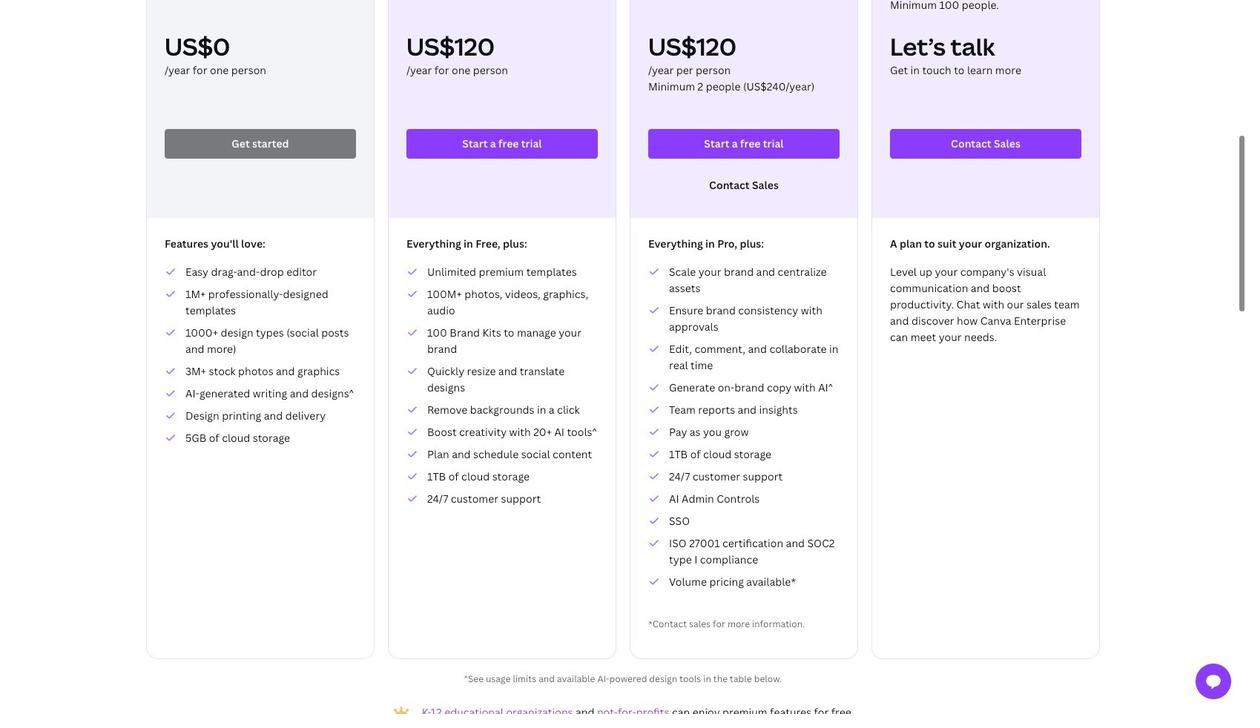 Task type: vqa. For each thing, say whether or not it's contained in the screenshot.
Open Chat icon
yes



Task type: describe. For each thing, give the bounding box(es) containing it.
open chat image
[[1205, 673, 1223, 691]]



